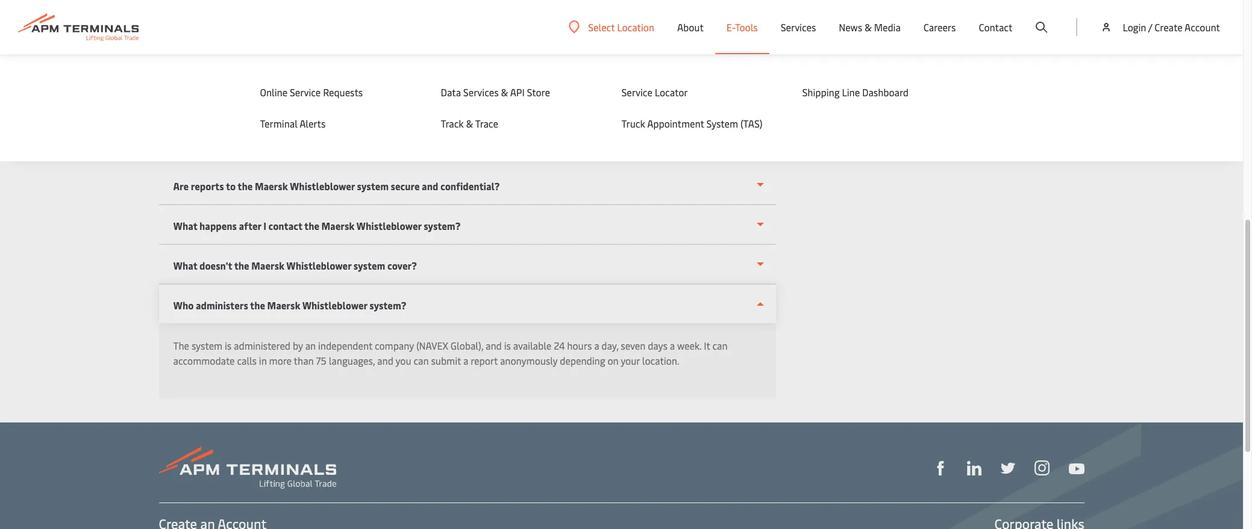 Task type: vqa. For each thing, say whether or not it's contained in the screenshot.
law
yes



Task type: describe. For each thing, give the bounding box(es) containing it.
it
[[704, 339, 710, 352]]

global),
[[451, 339, 483, 352]]

submit
[[431, 354, 461, 368]]

system
[[706, 117, 738, 130]]

careers
[[924, 20, 956, 34]]

appointment
[[647, 117, 704, 130]]

competition law
[[218, 48, 289, 61]]

discrimination
[[313, 127, 375, 140]]

day,
[[602, 339, 618, 352]]

select location button
[[569, 20, 654, 33]]

shape link
[[933, 460, 947, 476]]

account
[[1185, 20, 1220, 34]]

health,
[[265, 107, 295, 121]]

data services & api store link
[[441, 86, 597, 99]]

online service requests
[[260, 86, 363, 99]]

law
[[274, 48, 289, 61]]

independent
[[318, 339, 372, 352]]

online service requests link
[[260, 86, 417, 99]]

dashboard
[[862, 86, 909, 99]]

fill 44 link
[[1000, 460, 1015, 476]]

hours
[[567, 339, 592, 352]]

seven
[[621, 339, 645, 352]]

linkedin__x28_alt_x29__3_ link
[[967, 460, 981, 476]]

shipping
[[802, 86, 840, 99]]

select
[[588, 20, 615, 33]]

report
[[471, 354, 498, 368]]

75
[[316, 354, 326, 368]]

on
[[608, 354, 619, 368]]

(navex
[[416, 339, 448, 352]]

tools
[[735, 20, 758, 34]]

instagram image
[[1034, 461, 1049, 476]]

days
[[648, 339, 668, 352]]

/
[[1148, 20, 1152, 34]]

apmt footer logo image
[[159, 447, 336, 489]]

data for data services & api store
[[441, 86, 461, 99]]

youtube image
[[1069, 464, 1084, 475]]

truck appointment system (tas) link
[[622, 117, 778, 130]]

truck
[[622, 117, 645, 130]]

2 service from the left
[[622, 86, 652, 99]]

requests
[[323, 86, 363, 99]]

0 horizontal spatial can
[[414, 354, 429, 368]]

1 horizontal spatial a
[[594, 339, 599, 352]]

twitter image
[[1000, 462, 1015, 476]]

than
[[294, 354, 314, 368]]

1 horizontal spatial &
[[501, 86, 508, 99]]

2 is from the left
[[504, 339, 511, 352]]

e-tools button
[[727, 0, 758, 54]]

news & media button
[[839, 0, 901, 54]]

the
[[173, 339, 189, 352]]

0 vertical spatial services
[[781, 20, 816, 34]]

facebook image
[[933, 462, 947, 476]]

select location
[[588, 20, 654, 33]]

data for data privacy
[[218, 87, 239, 101]]

location.
[[642, 354, 679, 368]]

terminal alerts link
[[260, 117, 417, 130]]

competition
[[218, 48, 272, 61]]

system
[[192, 339, 222, 352]]

line
[[842, 86, 860, 99]]

sexual harassment or discrimination
[[218, 127, 375, 140]]

by
[[293, 339, 303, 352]]

terminal
[[260, 117, 298, 130]]

0 vertical spatial can
[[712, 339, 728, 352]]

store
[[527, 86, 550, 99]]

location
[[617, 20, 654, 33]]

online
[[260, 86, 287, 99]]

harassment
[[249, 127, 300, 140]]

privacy
[[241, 87, 272, 101]]

trace
[[475, 117, 498, 130]]

1 horizontal spatial and
[[377, 354, 393, 368]]

0 vertical spatial and
[[326, 107, 342, 121]]

shipping line dashboard
[[802, 86, 909, 99]]

calls
[[237, 354, 257, 368]]



Task type: locate. For each thing, give the bounding box(es) containing it.
0 horizontal spatial &
[[466, 117, 473, 130]]

is
[[225, 339, 231, 352], [504, 339, 511, 352]]

and up report
[[486, 339, 502, 352]]

is right system
[[225, 339, 231, 352]]

data privacy
[[218, 87, 272, 101]]

1 is from the left
[[225, 339, 231, 352]]

1 horizontal spatial can
[[712, 339, 728, 352]]

careers button
[[924, 0, 956, 54]]

1 horizontal spatial is
[[504, 339, 511, 352]]

&
[[865, 20, 872, 34], [501, 86, 508, 99], [466, 117, 473, 130]]

and down company
[[377, 354, 393, 368]]

accommodate
[[173, 354, 235, 368]]

administered
[[234, 339, 290, 352]]

login / create account
[[1123, 20, 1220, 34]]

& for trace
[[466, 117, 473, 130]]

1 horizontal spatial services
[[781, 20, 816, 34]]

services right the tools
[[781, 20, 816, 34]]

login
[[1123, 20, 1146, 34]]

service up threats to health, safety and environment
[[290, 86, 321, 99]]

a
[[594, 339, 599, 352], [670, 339, 675, 352], [463, 354, 468, 368]]

data
[[441, 86, 461, 99], [218, 87, 239, 101]]

media
[[874, 20, 901, 34]]

24
[[554, 339, 565, 352]]

service locator
[[622, 86, 688, 99]]

login / create account link
[[1100, 0, 1220, 54]]

threats to health, safety and environment
[[218, 107, 400, 121]]

2 horizontal spatial and
[[486, 339, 502, 352]]

1 horizontal spatial data
[[441, 86, 461, 99]]

track & trace link
[[441, 117, 597, 130]]

to
[[253, 107, 263, 121]]

you
[[395, 354, 411, 368]]

an
[[305, 339, 316, 352]]

instagram link
[[1034, 460, 1049, 476]]

0 horizontal spatial data
[[218, 87, 239, 101]]

safety
[[297, 107, 324, 121]]

can right it
[[712, 339, 728, 352]]

shipping line dashboard link
[[802, 86, 959, 99]]

sexual
[[218, 127, 247, 140]]

a right days
[[670, 339, 675, 352]]

0 horizontal spatial is
[[225, 339, 231, 352]]

data up track
[[441, 86, 461, 99]]

1 service from the left
[[290, 86, 321, 99]]

is left available
[[504, 339, 511, 352]]

depending
[[560, 354, 605, 368]]

truck appointment system (tas)
[[622, 117, 762, 130]]

and
[[326, 107, 342, 121], [486, 339, 502, 352], [377, 354, 393, 368]]

1 vertical spatial can
[[414, 354, 429, 368]]

services up trace
[[463, 86, 499, 99]]

service
[[290, 86, 321, 99], [622, 86, 652, 99]]

e-tools
[[727, 20, 758, 34]]

0 horizontal spatial and
[[326, 107, 342, 121]]

service locator link
[[622, 86, 778, 99]]

data up threats
[[218, 87, 239, 101]]

services button
[[781, 0, 816, 54]]

contact
[[979, 20, 1012, 34]]

about button
[[677, 0, 704, 54]]

a down 'global),'
[[463, 354, 468, 368]]

0 horizontal spatial services
[[463, 86, 499, 99]]

alerts
[[300, 117, 326, 130]]

0 horizontal spatial service
[[290, 86, 321, 99]]

contact button
[[979, 0, 1012, 54]]

services
[[781, 20, 816, 34], [463, 86, 499, 99]]

in
[[259, 354, 267, 368]]

your
[[621, 354, 640, 368]]

linkedin image
[[967, 462, 981, 476]]

e-
[[727, 20, 735, 34]]

1 horizontal spatial service
[[622, 86, 652, 99]]

company
[[375, 339, 414, 352]]

& left api
[[501, 86, 508, 99]]

and down online service requests link
[[326, 107, 342, 121]]

can right you
[[414, 354, 429, 368]]

0 vertical spatial &
[[865, 20, 872, 34]]

2 vertical spatial &
[[466, 117, 473, 130]]

locator
[[655, 86, 688, 99]]

a left day, at left bottom
[[594, 339, 599, 352]]

& right news
[[865, 20, 872, 34]]

2 vertical spatial and
[[377, 354, 393, 368]]

& left trace
[[466, 117, 473, 130]]

can
[[712, 339, 728, 352], [414, 354, 429, 368]]

service up 'truck'
[[622, 86, 652, 99]]

1 vertical spatial &
[[501, 86, 508, 99]]

data services & api store
[[441, 86, 550, 99]]

1 vertical spatial and
[[486, 339, 502, 352]]

create
[[1155, 20, 1183, 34]]

week.
[[677, 339, 702, 352]]

you tube link
[[1069, 461, 1084, 476]]

environment
[[345, 107, 400, 121]]

news & media
[[839, 20, 901, 34]]

terminal alerts
[[260, 117, 326, 130]]

track
[[441, 117, 464, 130]]

or
[[302, 127, 311, 140]]

api
[[510, 86, 525, 99]]

about
[[677, 20, 704, 34]]

1 vertical spatial services
[[463, 86, 499, 99]]

languages,
[[329, 354, 375, 368]]

(tas)
[[740, 117, 762, 130]]

2 horizontal spatial a
[[670, 339, 675, 352]]

0 horizontal spatial a
[[463, 354, 468, 368]]

& inside popup button
[[865, 20, 872, 34]]

anonymously
[[500, 354, 558, 368]]

track & trace
[[441, 117, 498, 130]]

news
[[839, 20, 862, 34]]

the system is administered by an independent company (navex global), and is available 24 hours a day, seven days a week. it can accommodate calls in more than 75 languages, and you can submit a report anonymously depending on your location.
[[173, 339, 728, 368]]

more
[[269, 354, 292, 368]]

2 horizontal spatial &
[[865, 20, 872, 34]]

& for media
[[865, 20, 872, 34]]



